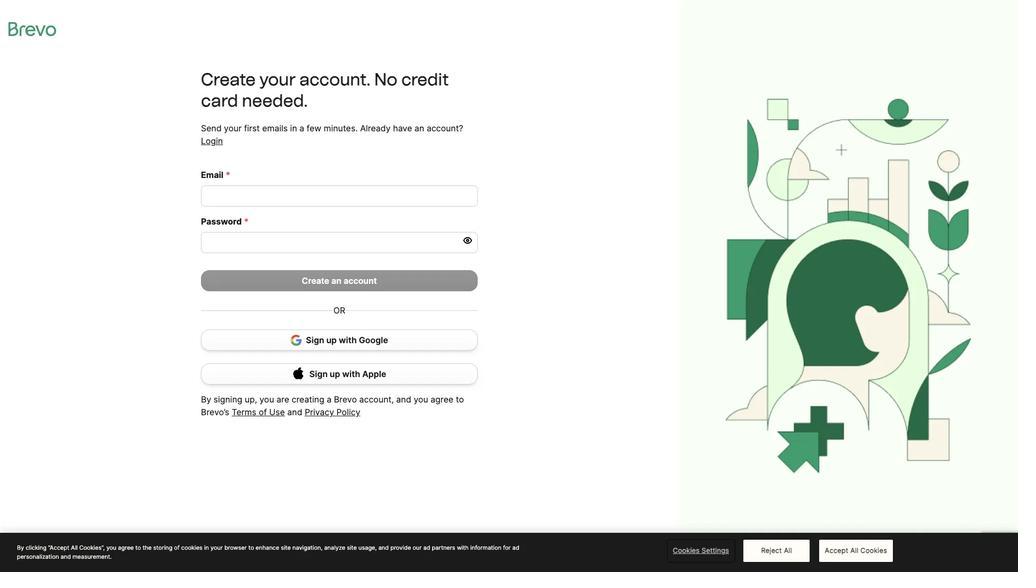 Task type: describe. For each thing, give the bounding box(es) containing it.
email
[[201, 170, 223, 180]]

a inside send your first emails in a few minutes. already have an account? login
[[300, 123, 304, 134]]

in inside send your first emails in a few minutes. already have an account? login
[[290, 123, 297, 134]]

* for password *
[[244, 216, 249, 227]]

by clicking "accept all cookies", you agree to the storing of cookies in your browser to enhance site navigation, analyze site usage, and provide our ad partners with information for ad personalization and measurement.
[[17, 545, 519, 561]]

login link
[[201, 135, 223, 147]]

and down are
[[287, 407, 302, 418]]

reject all
[[761, 547, 792, 555]]

credit
[[401, 69, 449, 90]]

use
[[269, 407, 285, 418]]

2 horizontal spatial you
[[414, 395, 428, 405]]

create for create an account
[[302, 276, 329, 286]]

no
[[374, 69, 398, 90]]

signing
[[214, 395, 242, 405]]

measurement.
[[73, 553, 112, 561]]

1 horizontal spatial to
[[248, 545, 254, 552]]

sign up with google
[[306, 335, 388, 346]]

email *
[[201, 170, 230, 180]]

sign up with apple button
[[201, 364, 478, 385]]

have
[[393, 123, 412, 134]]

terms of use and privacy policy
[[232, 407, 360, 418]]

by for by signing up, you are creating a brevo account, and you agree to brevo's
[[201, 395, 211, 405]]

apple
[[362, 369, 386, 380]]

emails
[[262, 123, 288, 134]]

"accept
[[48, 545, 69, 552]]

all for reject all
[[784, 547, 792, 555]]

cookies settings
[[673, 547, 729, 555]]

a inside by signing up, you are creating a brevo account, and you agree to brevo's
[[327, 395, 332, 405]]

in inside by clicking "accept all cookies", you agree to the storing of cookies in your browser to enhance site navigation, analyze site usage, and provide our ad partners with information for ad personalization and measurement.
[[204, 545, 209, 552]]

our
[[413, 545, 422, 552]]

first
[[244, 123, 260, 134]]

create for create your account. no credit card needed.
[[201, 69, 256, 90]]

brevo's
[[201, 407, 229, 418]]

by signing up, you are creating a brevo account, and you agree to brevo's
[[201, 395, 464, 418]]

up for sign up with google
[[326, 335, 337, 346]]

privacy policy link
[[305, 406, 360, 419]]

terms of use link
[[232, 406, 285, 419]]

with inside by clicking "accept all cookies", you agree to the storing of cookies in your browser to enhance site navigation, analyze site usage, and provide our ad partners with information for ad personalization and measurement.
[[457, 545, 469, 552]]

provide
[[390, 545, 411, 552]]

enhance
[[256, 545, 279, 552]]

password *
[[201, 216, 249, 227]]

and right usage,
[[378, 545, 389, 552]]

creating
[[292, 395, 324, 405]]

sign for sign up with apple
[[310, 369, 328, 380]]

information
[[470, 545, 502, 552]]

create your account. no credit card needed.
[[201, 69, 449, 111]]

all for accept all cookies
[[851, 547, 859, 555]]

an inside send your first emails in a few minutes. already have an account? login
[[415, 123, 424, 134]]

your for create
[[260, 69, 296, 90]]

account
[[344, 276, 377, 286]]

partners
[[432, 545, 455, 552]]

accept all cookies
[[825, 547, 887, 555]]

card
[[201, 91, 238, 111]]

with for apple
[[342, 369, 360, 380]]

0 vertical spatial of
[[259, 407, 267, 418]]

analyze
[[324, 545, 345, 552]]

google
[[359, 335, 388, 346]]

and inside by signing up, you are creating a brevo account, and you agree to brevo's
[[396, 395, 411, 405]]

2 site from the left
[[347, 545, 357, 552]]

* for email *
[[226, 170, 230, 180]]



Task type: locate. For each thing, give the bounding box(es) containing it.
storing
[[153, 545, 172, 552]]

0 horizontal spatial to
[[135, 545, 141, 552]]

up for sign up with apple
[[330, 369, 340, 380]]

1 horizontal spatial all
[[784, 547, 792, 555]]

sign for sign up with google
[[306, 335, 324, 346]]

0 vertical spatial a
[[300, 123, 304, 134]]

up down or
[[326, 335, 337, 346]]

sign up sign up with apple button
[[306, 335, 324, 346]]

in right emails
[[290, 123, 297, 134]]

terms
[[232, 407, 256, 418]]

1 vertical spatial agree
[[118, 545, 134, 552]]

1 horizontal spatial agree
[[431, 395, 454, 405]]

1 horizontal spatial cookies
[[861, 547, 887, 555]]

create inside button
[[302, 276, 329, 286]]

create
[[201, 69, 256, 90], [302, 276, 329, 286]]

1 vertical spatial sign
[[310, 369, 328, 380]]

0 vertical spatial by
[[201, 395, 211, 405]]

clicking
[[26, 545, 46, 552]]

reject
[[761, 547, 782, 555]]

all right reject
[[784, 547, 792, 555]]

agree inside by signing up, you are creating a brevo account, and you agree to brevo's
[[431, 395, 454, 405]]

with inside the sign up with google button
[[339, 335, 357, 346]]

1 horizontal spatial in
[[290, 123, 297, 134]]

by
[[201, 395, 211, 405], [17, 545, 24, 552]]

accept all cookies button
[[819, 540, 893, 563]]

cookies settings button
[[668, 541, 734, 562]]

site left usage,
[[347, 545, 357, 552]]

and right account,
[[396, 395, 411, 405]]

brevo
[[334, 395, 357, 405]]

sign up creating
[[310, 369, 328, 380]]

*
[[226, 170, 230, 180], [244, 216, 249, 227]]

reject all button
[[744, 540, 810, 563]]

policy
[[337, 407, 360, 418]]

cookies right the 'accept'
[[861, 547, 887, 555]]

a left 'few'
[[300, 123, 304, 134]]

ad right for
[[512, 545, 519, 552]]

personalization
[[17, 553, 59, 561]]

with for google
[[339, 335, 357, 346]]

1 horizontal spatial create
[[302, 276, 329, 286]]

0 vertical spatial with
[[339, 335, 357, 346]]

in
[[290, 123, 297, 134], [204, 545, 209, 552]]

you up terms of use link
[[260, 395, 274, 405]]

None text field
[[201, 186, 478, 207]]

1 vertical spatial by
[[17, 545, 24, 552]]

by inside by clicking "accept all cookies", you agree to the storing of cookies in your browser to enhance site navigation, analyze site usage, and provide our ad partners with information for ad personalization and measurement.
[[17, 545, 24, 552]]

ad
[[423, 545, 430, 552], [512, 545, 519, 552]]

an left account
[[331, 276, 342, 286]]

to inside by signing up, you are creating a brevo account, and you agree to brevo's
[[456, 395, 464, 405]]

sign up with apple
[[310, 369, 386, 380]]

up
[[326, 335, 337, 346], [330, 369, 340, 380]]

you
[[260, 395, 274, 405], [414, 395, 428, 405], [106, 545, 116, 552]]

1 vertical spatial of
[[174, 545, 180, 552]]

your inside send your first emails in a few minutes. already have an account? login
[[224, 123, 242, 134]]

you right cookies",
[[106, 545, 116, 552]]

1 vertical spatial up
[[330, 369, 340, 380]]

by inside by signing up, you are creating a brevo account, and you agree to brevo's
[[201, 395, 211, 405]]

few
[[307, 123, 321, 134]]

1 horizontal spatial an
[[415, 123, 424, 134]]

with
[[339, 335, 357, 346], [342, 369, 360, 380], [457, 545, 469, 552]]

with left google
[[339, 335, 357, 346]]

your left first
[[224, 123, 242, 134]]

0 horizontal spatial create
[[201, 69, 256, 90]]

cookies
[[673, 547, 700, 555], [861, 547, 887, 555]]

0 horizontal spatial all
[[71, 545, 78, 552]]

0 horizontal spatial in
[[204, 545, 209, 552]]

cookies left settings
[[673, 547, 700, 555]]

are
[[277, 395, 289, 405]]

1 horizontal spatial ad
[[512, 545, 519, 552]]

to
[[456, 395, 464, 405], [135, 545, 141, 552], [248, 545, 254, 552]]

password
[[201, 216, 242, 227]]

you right account,
[[414, 395, 428, 405]]

you inside by clicking "accept all cookies", you agree to the storing of cookies in your browser to enhance site navigation, analyze site usage, and provide our ad partners with information for ad personalization and measurement.
[[106, 545, 116, 552]]

0 vertical spatial sign
[[306, 335, 324, 346]]

1 vertical spatial your
[[224, 123, 242, 134]]

your
[[260, 69, 296, 90], [224, 123, 242, 134], [211, 545, 223, 552]]

1 horizontal spatial *
[[244, 216, 249, 227]]

cookies
[[181, 545, 203, 552]]

1 vertical spatial with
[[342, 369, 360, 380]]

0 horizontal spatial by
[[17, 545, 24, 552]]

usage,
[[359, 545, 377, 552]]

0 horizontal spatial a
[[300, 123, 304, 134]]

1 vertical spatial an
[[331, 276, 342, 286]]

1 horizontal spatial by
[[201, 395, 211, 405]]

create an account
[[302, 276, 377, 286]]

0 horizontal spatial *
[[226, 170, 230, 180]]

1 horizontal spatial a
[[327, 395, 332, 405]]

settings
[[702, 547, 729, 555]]

create an account button
[[201, 270, 478, 292]]

of inside by clicking "accept all cookies", you agree to the storing of cookies in your browser to enhance site navigation, analyze site usage, and provide our ad partners with information for ad personalization and measurement.
[[174, 545, 180, 552]]

by left clicking on the bottom of page
[[17, 545, 24, 552]]

your left browser
[[211, 545, 223, 552]]

of
[[259, 407, 267, 418], [174, 545, 180, 552]]

2 horizontal spatial your
[[260, 69, 296, 90]]

up up brevo
[[330, 369, 340, 380]]

in right cookies
[[204, 545, 209, 552]]

an inside button
[[331, 276, 342, 286]]

1 ad from the left
[[423, 545, 430, 552]]

all
[[71, 545, 78, 552], [784, 547, 792, 555], [851, 547, 859, 555]]

1 horizontal spatial your
[[224, 123, 242, 134]]

0 vertical spatial an
[[415, 123, 424, 134]]

create inside create your account. no credit card needed.
[[201, 69, 256, 90]]

of left use
[[259, 407, 267, 418]]

2 horizontal spatial all
[[851, 547, 859, 555]]

0 horizontal spatial an
[[331, 276, 342, 286]]

1 vertical spatial create
[[302, 276, 329, 286]]

site
[[281, 545, 291, 552], [347, 545, 357, 552]]

account,
[[359, 395, 394, 405]]

a up privacy policy link
[[327, 395, 332, 405]]

0 horizontal spatial you
[[106, 545, 116, 552]]

0 vertical spatial agree
[[431, 395, 454, 405]]

up,
[[245, 395, 257, 405]]

send your first emails in a few minutes. already have an account? login
[[201, 123, 463, 146]]

1 horizontal spatial of
[[259, 407, 267, 418]]

navigation,
[[293, 545, 323, 552]]

with inside sign up with apple button
[[342, 369, 360, 380]]

sign
[[306, 335, 324, 346], [310, 369, 328, 380]]

with left apple
[[342, 369, 360, 380]]

agree inside by clicking "accept all cookies", you agree to the storing of cookies in your browser to enhance site navigation, analyze site usage, and provide our ad partners with information for ad personalization and measurement.
[[118, 545, 134, 552]]

2 vertical spatial with
[[457, 545, 469, 552]]

0 horizontal spatial your
[[211, 545, 223, 552]]

your up needed.
[[260, 69, 296, 90]]

or
[[333, 305, 345, 316]]

an
[[415, 123, 424, 134], [331, 276, 342, 286]]

a
[[300, 123, 304, 134], [327, 395, 332, 405]]

1 horizontal spatial site
[[347, 545, 357, 552]]

of right storing
[[174, 545, 180, 552]]

an right have
[[415, 123, 424, 134]]

for
[[503, 545, 511, 552]]

your inside by clicking "accept all cookies", you agree to the storing of cookies in your browser to enhance site navigation, analyze site usage, and provide our ad partners with information for ad personalization and measurement.
[[211, 545, 223, 552]]

* right email
[[226, 170, 230, 180]]

needed.
[[242, 91, 308, 111]]

all inside by clicking "accept all cookies", you agree to the storing of cookies in your browser to enhance site navigation, analyze site usage, and provide our ad partners with information for ad personalization and measurement.
[[71, 545, 78, 552]]

1 site from the left
[[281, 545, 291, 552]]

1 vertical spatial in
[[204, 545, 209, 552]]

* right password
[[244, 216, 249, 227]]

1 vertical spatial *
[[244, 216, 249, 227]]

by up brevo's
[[201, 395, 211, 405]]

all right "accept
[[71, 545, 78, 552]]

ad right our
[[423, 545, 430, 552]]

0 vertical spatial in
[[290, 123, 297, 134]]

create left account
[[302, 276, 329, 286]]

1 horizontal spatial you
[[260, 395, 274, 405]]

and
[[396, 395, 411, 405], [287, 407, 302, 418], [378, 545, 389, 552], [61, 553, 71, 561]]

site right enhance
[[281, 545, 291, 552]]

browser
[[224, 545, 247, 552]]

2 cookies from the left
[[861, 547, 887, 555]]

minutes.
[[324, 123, 358, 134]]

accept
[[825, 547, 849, 555]]

the
[[143, 545, 152, 552]]

login
[[201, 136, 223, 146]]

all right the 'accept'
[[851, 547, 859, 555]]

already
[[360, 123, 391, 134]]

agree
[[431, 395, 454, 405], [118, 545, 134, 552]]

0 vertical spatial up
[[326, 335, 337, 346]]

2 horizontal spatial to
[[456, 395, 464, 405]]

0 horizontal spatial cookies
[[673, 547, 700, 555]]

None password field
[[201, 232, 478, 254]]

with right the partners at the bottom left of the page
[[457, 545, 469, 552]]

0 horizontal spatial ad
[[423, 545, 430, 552]]

0 vertical spatial create
[[201, 69, 256, 90]]

by for by clicking "accept all cookies", you agree to the storing of cookies in your browser to enhance site navigation, analyze site usage, and provide our ad partners with information for ad personalization and measurement.
[[17, 545, 24, 552]]

1 cookies from the left
[[673, 547, 700, 555]]

1 vertical spatial a
[[327, 395, 332, 405]]

0 vertical spatial your
[[260, 69, 296, 90]]

sign up with google button
[[201, 330, 478, 351]]

2 vertical spatial your
[[211, 545, 223, 552]]

your inside create your account. no credit card needed.
[[260, 69, 296, 90]]

0 horizontal spatial of
[[174, 545, 180, 552]]

account?
[[427, 123, 463, 134]]

send
[[201, 123, 222, 134]]

0 horizontal spatial site
[[281, 545, 291, 552]]

0 vertical spatial *
[[226, 170, 230, 180]]

2 ad from the left
[[512, 545, 519, 552]]

and down "accept
[[61, 553, 71, 561]]

your for send
[[224, 123, 242, 134]]

privacy
[[305, 407, 334, 418]]

account.
[[300, 69, 371, 90]]

create up card
[[201, 69, 256, 90]]

0 horizontal spatial agree
[[118, 545, 134, 552]]

cookies",
[[79, 545, 105, 552]]



Task type: vqa. For each thing, say whether or not it's contained in the screenshot.
the rightmost agree
yes



